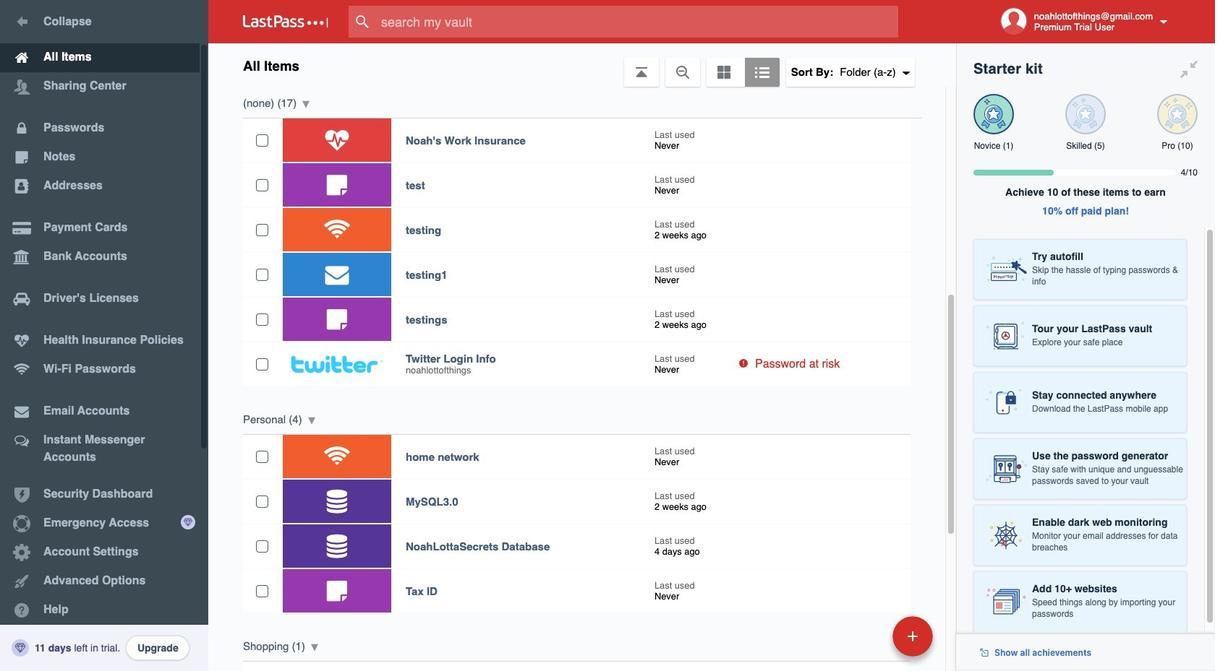 Task type: locate. For each thing, give the bounding box(es) containing it.
search my vault text field
[[349, 6, 927, 38]]

lastpass image
[[243, 15, 328, 28]]

main navigation navigation
[[0, 0, 208, 672]]

vault options navigation
[[208, 43, 956, 87]]

new item navigation
[[793, 613, 942, 672]]



Task type: vqa. For each thing, say whether or not it's contained in the screenshot.
Main navigation navigation
yes



Task type: describe. For each thing, give the bounding box(es) containing it.
Search search field
[[349, 6, 927, 38]]

new item element
[[793, 616, 938, 657]]



